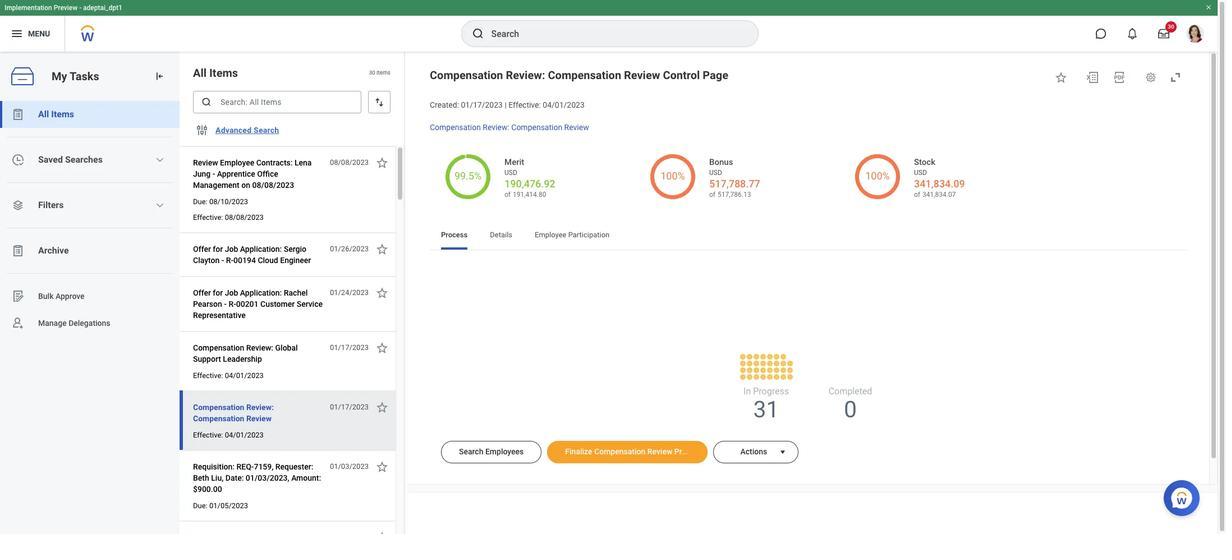 Task type: locate. For each thing, give the bounding box(es) containing it.
0 vertical spatial due:
[[193, 198, 208, 206]]

0 vertical spatial application:
[[240, 245, 282, 254]]

0 vertical spatial all
[[193, 66, 207, 80]]

review: down leadership
[[246, 403, 274, 412]]

04/01/2023 down the compensation review: compensation review control page
[[543, 100, 585, 109]]

0 horizontal spatial process
[[441, 230, 468, 239]]

chevron down image
[[156, 155, 165, 164]]

review: inside compensation review: compensation review
[[246, 403, 274, 412]]

review: up leadership
[[246, 343, 273, 352]]

search image
[[471, 27, 485, 40]]

offer for offer for job application: sergio clayton - r-00194 cloud engineer
[[193, 245, 211, 254]]

1 vertical spatial process
[[675, 447, 703, 456]]

4 star image from the top
[[375, 460, 389, 474]]

list containing 99.5%
[[440, 148, 1055, 207]]

1 vertical spatial employee
[[535, 230, 567, 239]]

04/01/2023 down the compensation review: compensation review button
[[225, 431, 264, 439]]

of left 341,834.07
[[914, 191, 920, 198]]

search employees button
[[441, 441, 542, 463]]

- up management
[[213, 169, 215, 178]]

- right preview
[[79, 4, 81, 12]]

Search Workday  search field
[[491, 21, 735, 46]]

31 group
[[724, 258, 808, 423]]

1 vertical spatial all
[[38, 109, 49, 120]]

of inside bonus usd 517,788.77 of 517,786.13
[[709, 191, 716, 198]]

all items down "my"
[[38, 109, 74, 120]]

list containing all items
[[0, 101, 180, 337]]

30 left items
[[369, 70, 375, 76]]

1 vertical spatial for
[[213, 288, 223, 297]]

compensation review: compensation review inside button
[[193, 403, 274, 423]]

0 vertical spatial 04/01/2023
[[543, 100, 585, 109]]

clipboard image inside archive button
[[11, 244, 25, 258]]

1 clipboard image from the top
[[11, 108, 25, 121]]

2 for from the top
[[213, 288, 223, 297]]

effective: down the support
[[193, 372, 223, 380]]

engineer
[[280, 256, 311, 265]]

1 vertical spatial 01/17/2023
[[330, 343, 369, 352]]

30 for 30
[[1168, 24, 1175, 30]]

adeptai_dpt1
[[83, 4, 122, 12]]

1 offer from the top
[[193, 245, 211, 254]]

job up 00194
[[225, 245, 238, 254]]

employee up apprentice
[[220, 158, 254, 167]]

job inside offer for job application: sergio clayton - r-00194 cloud engineer
[[225, 245, 238, 254]]

offer for job application: rachel pearson - r-00201 customer service representative button
[[193, 286, 324, 322]]

review: up created: 01/17/2023 | effective: 04/01/2023
[[506, 68, 545, 82]]

0 horizontal spatial employee
[[220, 158, 254, 167]]

advanced search
[[216, 126, 279, 135]]

04/01/2023 down leadership
[[225, 372, 264, 380]]

1 vertical spatial 30
[[369, 70, 375, 76]]

1 horizontal spatial process
[[675, 447, 703, 456]]

jung
[[193, 169, 211, 178]]

search left the employees
[[459, 447, 483, 456]]

advanced
[[216, 126, 252, 135]]

3 usd from the left
[[914, 169, 927, 177]]

of inside 'stock usd 341,834.09 of 341,834.07'
[[914, 191, 920, 198]]

list
[[0, 101, 180, 337], [440, 148, 1055, 207], [441, 258, 1176, 427]]

review
[[624, 68, 660, 82], [564, 123, 589, 132], [193, 158, 218, 167], [246, 414, 272, 423], [648, 447, 673, 456]]

compensation up the requisition:
[[193, 414, 244, 423]]

0 vertical spatial offer
[[193, 245, 211, 254]]

2 clipboard image from the top
[[11, 244, 25, 258]]

actions
[[741, 447, 767, 456]]

0 vertical spatial search
[[254, 126, 279, 135]]

review inside review employee contracts: lena jung - apprentice office management on 08/08/2023
[[193, 158, 218, 167]]

items up search image
[[209, 66, 238, 80]]

compensation down created:
[[430, 123, 481, 132]]

effective:
[[509, 100, 541, 109], [193, 213, 223, 222], [193, 372, 223, 380], [193, 431, 223, 439]]

1 vertical spatial all items
[[38, 109, 74, 120]]

30
[[1168, 24, 1175, 30], [369, 70, 375, 76]]

1 vertical spatial effective: 04/01/2023
[[193, 431, 264, 439]]

clipboard image
[[11, 108, 25, 121], [11, 244, 25, 258]]

0 vertical spatial clipboard image
[[11, 108, 25, 121]]

tasks
[[70, 69, 99, 83]]

usd inside the merit usd 190,476.92 of 191,414.80
[[505, 169, 517, 177]]

details
[[490, 230, 512, 239]]

all items inside item list element
[[193, 66, 238, 80]]

rename image
[[11, 290, 25, 303]]

30 inside item list element
[[369, 70, 375, 76]]

of
[[505, 191, 511, 198], [709, 191, 716, 198], [914, 191, 920, 198]]

1 vertical spatial due:
[[193, 502, 208, 510]]

progress
[[753, 386, 789, 397]]

0 list item
[[808, 385, 893, 423]]

all items up search image
[[193, 66, 238, 80]]

notifications large image
[[1127, 28, 1138, 39]]

0 horizontal spatial usd
[[505, 169, 517, 177]]

on
[[241, 181, 250, 190]]

cloud
[[258, 256, 278, 265]]

usd inside 'stock usd 341,834.09 of 341,834.07'
[[914, 169, 927, 177]]

search down 'search: all items' text field
[[254, 126, 279, 135]]

clipboard image for archive
[[11, 244, 25, 258]]

review: inside compensation review: compensation review link
[[483, 123, 510, 132]]

due: 01/05/2023
[[193, 502, 248, 510]]

3 star image from the top
[[375, 401, 389, 414]]

- up representative
[[224, 300, 227, 309]]

0 vertical spatial items
[[209, 66, 238, 80]]

01/17/2023 for compensation review: compensation review
[[330, 403, 369, 411]]

job up 00201
[[225, 288, 238, 297]]

for
[[213, 245, 223, 254], [213, 288, 223, 297]]

offer inside offer for job application: sergio clayton - r-00194 cloud engineer
[[193, 245, 211, 254]]

star image
[[375, 286, 389, 300], [375, 341, 389, 355], [375, 401, 389, 414], [375, 460, 389, 474]]

items inside button
[[51, 109, 74, 120]]

manage
[[38, 319, 67, 328]]

search image
[[201, 97, 212, 108]]

review: inside the compensation review: global support leadership
[[246, 343, 273, 352]]

0
[[844, 396, 857, 423]]

merit usd 190,476.92 of 191,414.80
[[505, 157, 556, 198]]

2 usd from the left
[[709, 169, 722, 177]]

04/01/2023
[[543, 100, 585, 109], [225, 372, 264, 380], [225, 431, 264, 439]]

clipboard image inside all items button
[[11, 108, 25, 121]]

all up saved
[[38, 109, 49, 120]]

filters
[[38, 200, 64, 210]]

compensation up created:
[[430, 68, 503, 82]]

08/08/2023 down 08/10/2023
[[225, 213, 264, 222]]

menu
[[28, 29, 50, 38]]

1 for from the top
[[213, 245, 223, 254]]

effective: 04/01/2023 down leadership
[[193, 372, 264, 380]]

merit
[[505, 157, 524, 168]]

usd down merit
[[505, 169, 517, 177]]

clipboard image up clock check icon
[[11, 108, 25, 121]]

application:
[[240, 245, 282, 254], [240, 288, 282, 297]]

2 due: from the top
[[193, 502, 208, 510]]

compensation review: global support leadership
[[193, 343, 298, 364]]

compensation inside finalize compensation review process button
[[594, 447, 646, 456]]

application: inside offer for job application: sergio clayton - r-00194 cloud engineer
[[240, 245, 282, 254]]

usd down stock
[[914, 169, 927, 177]]

0 horizontal spatial search
[[254, 126, 279, 135]]

0 horizontal spatial compensation review: compensation review
[[193, 403, 274, 423]]

0 vertical spatial all items
[[193, 66, 238, 80]]

usd
[[505, 169, 517, 177], [709, 169, 722, 177], [914, 169, 927, 177]]

my tasks
[[52, 69, 99, 83]]

r- up representative
[[229, 300, 236, 309]]

employees
[[485, 447, 524, 456]]

2 effective: 04/01/2023 from the top
[[193, 431, 264, 439]]

r-
[[226, 256, 234, 265], [229, 300, 236, 309]]

of inside the merit usd 190,476.92 of 191,414.80
[[505, 191, 511, 198]]

1 vertical spatial compensation review: compensation review
[[193, 403, 274, 423]]

application: up cloud
[[240, 245, 282, 254]]

2 of from the left
[[709, 191, 716, 198]]

30 inside button
[[1168, 24, 1175, 30]]

1 100% from the left
[[661, 170, 685, 182]]

of left '191,414.80'
[[505, 191, 511, 198]]

0 vertical spatial effective: 04/01/2023
[[193, 372, 264, 380]]

compensation review: compensation review down leadership
[[193, 403, 274, 423]]

due: down management
[[193, 198, 208, 206]]

clock check image
[[11, 153, 25, 167]]

1 due: from the top
[[193, 198, 208, 206]]

1 horizontal spatial search
[[459, 447, 483, 456]]

- right clayton
[[222, 256, 224, 265]]

2 vertical spatial 01/17/2023
[[330, 403, 369, 411]]

1 job from the top
[[225, 245, 238, 254]]

1 star image from the top
[[375, 286, 389, 300]]

1 effective: 04/01/2023 from the top
[[193, 372, 264, 380]]

items down "my"
[[51, 109, 74, 120]]

all up search image
[[193, 66, 207, 80]]

08/08/2023 down office
[[252, 181, 294, 190]]

search inside button
[[254, 126, 279, 135]]

tab list containing process
[[430, 223, 1187, 250]]

participation
[[568, 230, 610, 239]]

1 vertical spatial application:
[[240, 288, 282, 297]]

compensation review: compensation review down created: 01/17/2023 | effective: 04/01/2023
[[430, 123, 589, 132]]

effective: 08/08/2023
[[193, 213, 264, 222]]

1 horizontal spatial all items
[[193, 66, 238, 80]]

requisition:
[[193, 462, 235, 471]]

1 vertical spatial 08/08/2023
[[252, 181, 294, 190]]

job inside offer for job application: rachel pearson - r-00201 customer service representative
[[225, 288, 238, 297]]

1 vertical spatial 04/01/2023
[[225, 372, 264, 380]]

1 horizontal spatial 30
[[1168, 24, 1175, 30]]

of for 517,788.77
[[709, 191, 716, 198]]

compensation up the support
[[193, 343, 244, 352]]

star image
[[1055, 71, 1068, 84], [375, 156, 389, 169], [375, 242, 389, 256], [375, 531, 389, 534]]

r- right clayton
[[226, 256, 234, 265]]

04/01/2023 for global
[[225, 372, 264, 380]]

compensation review: compensation review control page
[[430, 68, 729, 82]]

0 horizontal spatial all items
[[38, 109, 74, 120]]

1 vertical spatial offer
[[193, 288, 211, 297]]

bulk
[[38, 292, 54, 301]]

review: down |
[[483, 123, 510, 132]]

30 left profile logan mcneil icon
[[1168, 24, 1175, 30]]

for inside offer for job application: sergio clayton - r-00194 cloud engineer
[[213, 245, 223, 254]]

effective: down due: 08/10/2023
[[193, 213, 223, 222]]

due:
[[193, 198, 208, 206], [193, 502, 208, 510]]

1 horizontal spatial of
[[709, 191, 716, 198]]

item list element
[[180, 52, 405, 534]]

1 horizontal spatial all
[[193, 66, 207, 80]]

employee left "participation"
[[535, 230, 567, 239]]

2 horizontal spatial usd
[[914, 169, 927, 177]]

stock usd 341,834.09 of 341,834.07
[[914, 157, 965, 198]]

for up pearson
[[213, 288, 223, 297]]

r- inside offer for job application: rachel pearson - r-00201 customer service representative
[[229, 300, 236, 309]]

- inside menu 'banner'
[[79, 4, 81, 12]]

review employee contracts: lena jung - apprentice office management on 08/08/2023 button
[[193, 156, 324, 192]]

effective: 04/01/2023 up the requisition:
[[193, 431, 264, 439]]

2 application: from the top
[[240, 288, 282, 297]]

employee inside review employee contracts: lena jung - apprentice office management on 08/08/2023
[[220, 158, 254, 167]]

2 vertical spatial 04/01/2023
[[225, 431, 264, 439]]

for for clayton
[[213, 245, 223, 254]]

application: up 00201
[[240, 288, 282, 297]]

delegations
[[69, 319, 110, 328]]

offer
[[193, 245, 211, 254], [193, 288, 211, 297]]

1 application: from the top
[[240, 245, 282, 254]]

star image for compensation review: compensation review
[[375, 401, 389, 414]]

process
[[441, 230, 468, 239], [675, 447, 703, 456]]

0 vertical spatial employee
[[220, 158, 254, 167]]

0 vertical spatial for
[[213, 245, 223, 254]]

1 of from the left
[[505, 191, 511, 198]]

1 vertical spatial job
[[225, 288, 238, 297]]

r- inside offer for job application: sergio clayton - r-00194 cloud engineer
[[226, 256, 234, 265]]

1 usd from the left
[[505, 169, 517, 177]]

190,476.92
[[505, 178, 556, 189]]

0 vertical spatial 30
[[1168, 24, 1175, 30]]

page
[[703, 68, 729, 82]]

1 horizontal spatial usd
[[709, 169, 722, 177]]

completed
[[829, 386, 872, 397]]

bulk approve link
[[0, 283, 180, 310]]

gear image
[[1146, 72, 1157, 83]]

sort image
[[374, 97, 385, 108]]

offer inside offer for job application: rachel pearson - r-00201 customer service representative
[[193, 288, 211, 297]]

2 horizontal spatial of
[[914, 191, 920, 198]]

customer
[[260, 300, 295, 309]]

offer up pearson
[[193, 288, 211, 297]]

review employee contracts: lena jung - apprentice office management on 08/08/2023
[[193, 158, 312, 190]]

$900.00
[[193, 485, 222, 494]]

1 vertical spatial items
[[51, 109, 74, 120]]

saved
[[38, 154, 63, 165]]

for inside offer for job application: rachel pearson - r-00201 customer service representative
[[213, 288, 223, 297]]

configure image
[[195, 123, 209, 137]]

0 horizontal spatial 30
[[369, 70, 375, 76]]

0 vertical spatial job
[[225, 245, 238, 254]]

- inside review employee contracts: lena jung - apprentice office management on 08/08/2023
[[213, 169, 215, 178]]

1 vertical spatial r-
[[229, 300, 236, 309]]

usd inside bonus usd 517,788.77 of 517,786.13
[[709, 169, 722, 177]]

saved searches
[[38, 154, 103, 165]]

created:
[[430, 100, 459, 109]]

1 horizontal spatial items
[[209, 66, 238, 80]]

-
[[79, 4, 81, 12], [213, 169, 215, 178], [222, 256, 224, 265], [224, 300, 227, 309]]

1 vertical spatial search
[[459, 447, 483, 456]]

created: 01/17/2023 | effective: 04/01/2023
[[430, 100, 585, 109]]

sergio
[[284, 245, 306, 254]]

all
[[193, 66, 207, 80], [38, 109, 49, 120]]

0 vertical spatial r-
[[226, 256, 234, 265]]

perspective image
[[11, 199, 25, 212]]

rachel
[[284, 288, 308, 297]]

compensation right finalize
[[594, 447, 646, 456]]

usd for 190,476.92
[[505, 169, 517, 177]]

due: down '$900.00'
[[193, 502, 208, 510]]

offer for job application: sergio clayton - r-00194 cloud engineer
[[193, 245, 311, 265]]

employee
[[220, 158, 254, 167], [535, 230, 567, 239]]

08/08/2023 right lena
[[330, 158, 369, 167]]

2 offer from the top
[[193, 288, 211, 297]]

tab list
[[430, 223, 1187, 250]]

search
[[254, 126, 279, 135], [459, 447, 483, 456]]

08/08/2023
[[330, 158, 369, 167], [252, 181, 294, 190], [225, 213, 264, 222]]

2 star image from the top
[[375, 341, 389, 355]]

offer up clayton
[[193, 245, 211, 254]]

application: inside offer for job application: rachel pearson - r-00201 customer service representative
[[240, 288, 282, 297]]

clipboard image left archive
[[11, 244, 25, 258]]

2 job from the top
[[225, 288, 238, 297]]

transformation import image
[[154, 71, 165, 82]]

for up clayton
[[213, 245, 223, 254]]

3 of from the left
[[914, 191, 920, 198]]

compensation review: compensation review
[[430, 123, 589, 132], [193, 403, 274, 423]]

1 horizontal spatial 100%
[[866, 170, 890, 182]]

0 vertical spatial compensation review: compensation review
[[430, 123, 589, 132]]

effective: 04/01/2023
[[193, 372, 264, 380], [193, 431, 264, 439]]

0 horizontal spatial 100%
[[661, 170, 685, 182]]

2 100% from the left
[[866, 170, 890, 182]]

manage delegations
[[38, 319, 110, 328]]

usd down bonus
[[709, 169, 722, 177]]

of left 517,786.13
[[709, 191, 716, 198]]

advanced search button
[[211, 119, 284, 141]]

process inside button
[[675, 447, 703, 456]]

1 horizontal spatial employee
[[535, 230, 567, 239]]

in progress 31
[[744, 386, 789, 423]]

0 horizontal spatial of
[[505, 191, 511, 198]]

0 horizontal spatial items
[[51, 109, 74, 120]]

08/08/2023 inside review employee contracts: lena jung - apprentice office management on 08/08/2023
[[252, 181, 294, 190]]

0 horizontal spatial all
[[38, 109, 49, 120]]

00201
[[236, 300, 258, 309]]

1 vertical spatial clipboard image
[[11, 244, 25, 258]]



Task type: describe. For each thing, give the bounding box(es) containing it.
office
[[257, 169, 278, 178]]

employee participation
[[535, 230, 610, 239]]

compensation inside the compensation review: global support leadership
[[193, 343, 244, 352]]

100% for 517,788.77
[[661, 170, 685, 182]]

stock
[[914, 157, 936, 168]]

inbox large image
[[1158, 28, 1170, 39]]

user plus image
[[11, 317, 25, 330]]

compensation review: global support leadership button
[[193, 341, 324, 366]]

r- for 00201
[[229, 300, 236, 309]]

preview
[[54, 4, 78, 12]]

due: for requisition: req-7159, requester: beth liu, date: 01/03/2023, amount: $900.00
[[193, 502, 208, 510]]

caret down image
[[776, 448, 790, 457]]

service
[[297, 300, 323, 309]]

of for 341,834.09
[[914, 191, 920, 198]]

Search: All Items text field
[[193, 91, 361, 113]]

04/01/2023 for compensation
[[225, 431, 264, 439]]

search inside button
[[459, 447, 483, 456]]

all items inside button
[[38, 109, 74, 120]]

list containing 31
[[441, 258, 1176, 427]]

lena
[[295, 158, 312, 167]]

implementation preview -   adeptai_dpt1
[[4, 4, 122, 12]]

08/10/2023
[[209, 198, 248, 206]]

implementation
[[4, 4, 52, 12]]

global
[[275, 343, 298, 352]]

- inside offer for job application: sergio clayton - r-00194 cloud engineer
[[222, 256, 224, 265]]

01/17/2023 for compensation review: global support leadership
[[330, 343, 369, 352]]

- inside offer for job application: rachel pearson - r-00201 customer service representative
[[224, 300, 227, 309]]

my
[[52, 69, 67, 83]]

application: for customer
[[240, 288, 282, 297]]

effective: up the requisition:
[[193, 431, 223, 439]]

100% for 341,834.09
[[866, 170, 890, 182]]

01/03/2023,
[[246, 474, 289, 483]]

job for 00194
[[225, 245, 238, 254]]

usd for 341,834.09
[[914, 169, 927, 177]]

31 list item
[[724, 385, 808, 423]]

usd for 517,788.77
[[709, 169, 722, 177]]

in
[[744, 386, 751, 397]]

01/26/2023
[[330, 245, 369, 253]]

compensation down created: 01/17/2023 | effective: 04/01/2023
[[511, 123, 562, 132]]

manage delegations link
[[0, 310, 180, 337]]

compensation review: compensation review button
[[193, 401, 324, 425]]

30 items
[[369, 70, 391, 76]]

filters button
[[0, 192, 180, 219]]

compensation review: compensation review link
[[430, 121, 589, 132]]

30 for 30 items
[[369, 70, 375, 76]]

profile logan mcneil image
[[1186, 25, 1204, 45]]

517,786.13
[[718, 191, 751, 198]]

control
[[663, 68, 700, 82]]

items
[[377, 70, 391, 76]]

bonus
[[709, 157, 733, 168]]

offer for offer for job application: rachel pearson - r-00201 customer service representative
[[193, 288, 211, 297]]

341,834.09
[[914, 178, 965, 189]]

export to excel image
[[1086, 71, 1099, 84]]

representative
[[193, 311, 246, 320]]

all inside button
[[38, 109, 49, 120]]

finalize
[[565, 447, 592, 456]]

items inside item list element
[[209, 66, 238, 80]]

1 horizontal spatial compensation review: compensation review
[[430, 123, 589, 132]]

341,834.07
[[923, 191, 956, 198]]

0 vertical spatial 08/08/2023
[[330, 158, 369, 167]]

leadership
[[223, 355, 262, 364]]

r- for 00194
[[226, 256, 234, 265]]

bonus usd 517,788.77 of 517,786.13
[[709, 157, 760, 198]]

compensation down search workday search field
[[548, 68, 621, 82]]

clayton
[[193, 256, 220, 265]]

30 button
[[1152, 21, 1177, 46]]

bulk approve
[[38, 292, 85, 301]]

menu button
[[0, 16, 65, 52]]

clipboard image for all items
[[11, 108, 25, 121]]

compensation down the support
[[193, 403, 244, 412]]

fullscreen image
[[1169, 71, 1183, 84]]

01/03/2023
[[330, 462, 369, 471]]

7159,
[[254, 462, 274, 471]]

my tasks element
[[0, 52, 180, 534]]

|
[[505, 100, 507, 109]]

actions button
[[714, 441, 776, 463]]

saved searches button
[[0, 146, 180, 173]]

date:
[[225, 474, 244, 483]]

pearson
[[193, 300, 222, 309]]

offer for job application: rachel pearson - r-00201 customer service representative
[[193, 288, 323, 320]]

archive button
[[0, 237, 180, 264]]

req-
[[237, 462, 254, 471]]

requisition: req-7159, requester: beth liu, date: 01/03/2023, amount: $900.00
[[193, 462, 321, 494]]

517,788.77
[[709, 178, 760, 189]]

2 vertical spatial 08/08/2023
[[225, 213, 264, 222]]

review inside compensation review: compensation review
[[246, 414, 272, 423]]

0 vertical spatial process
[[441, 230, 468, 239]]

completed 0
[[829, 386, 872, 423]]

support
[[193, 355, 221, 364]]

close environment banner image
[[1206, 4, 1212, 11]]

due: for review employee contracts: lena jung - apprentice office management on 08/08/2023
[[193, 198, 208, 206]]

effective: 04/01/2023 for review
[[193, 431, 264, 439]]

offer for job application: sergio clayton - r-00194 cloud engineer button
[[193, 242, 324, 267]]

finalize compensation review process button
[[547, 441, 708, 463]]

99.5%
[[455, 170, 482, 182]]

01/24/2023
[[330, 288, 369, 297]]

contracts:
[[256, 158, 293, 167]]

chevron down image
[[156, 201, 165, 210]]

application: for cloud
[[240, 245, 282, 254]]

for for pearson
[[213, 288, 223, 297]]

effective: right |
[[509, 100, 541, 109]]

star image for compensation review: global support leadership
[[375, 341, 389, 355]]

beth
[[193, 474, 209, 483]]

searches
[[65, 154, 103, 165]]

00194
[[234, 256, 256, 265]]

justify image
[[10, 27, 24, 40]]

all inside item list element
[[193, 66, 207, 80]]

star image for requisition: req-7159, requester: beth liu, date: 01/03/2023, amount: $900.00
[[375, 460, 389, 474]]

of for 190,476.92
[[505, 191, 511, 198]]

approve
[[56, 292, 85, 301]]

archive
[[38, 245, 69, 256]]

due: 08/10/2023
[[193, 198, 248, 206]]

menu banner
[[0, 0, 1218, 52]]

requisition: req-7159, requester: beth liu, date: 01/03/2023, amount: $900.00 button
[[193, 460, 324, 496]]

management
[[193, 181, 240, 190]]

all items button
[[0, 101, 180, 128]]

requester:
[[275, 462, 313, 471]]

01/05/2023
[[209, 502, 248, 510]]

191,414.80
[[513, 191, 546, 198]]

job for 00201
[[225, 288, 238, 297]]

finalize compensation review process
[[565, 447, 703, 456]]

view printable version (pdf) image
[[1113, 71, 1126, 84]]

effective: 04/01/2023 for support
[[193, 372, 264, 380]]

0 vertical spatial 01/17/2023
[[461, 100, 503, 109]]



Task type: vqa. For each thing, say whether or not it's contained in the screenshot.
the left location icon
no



